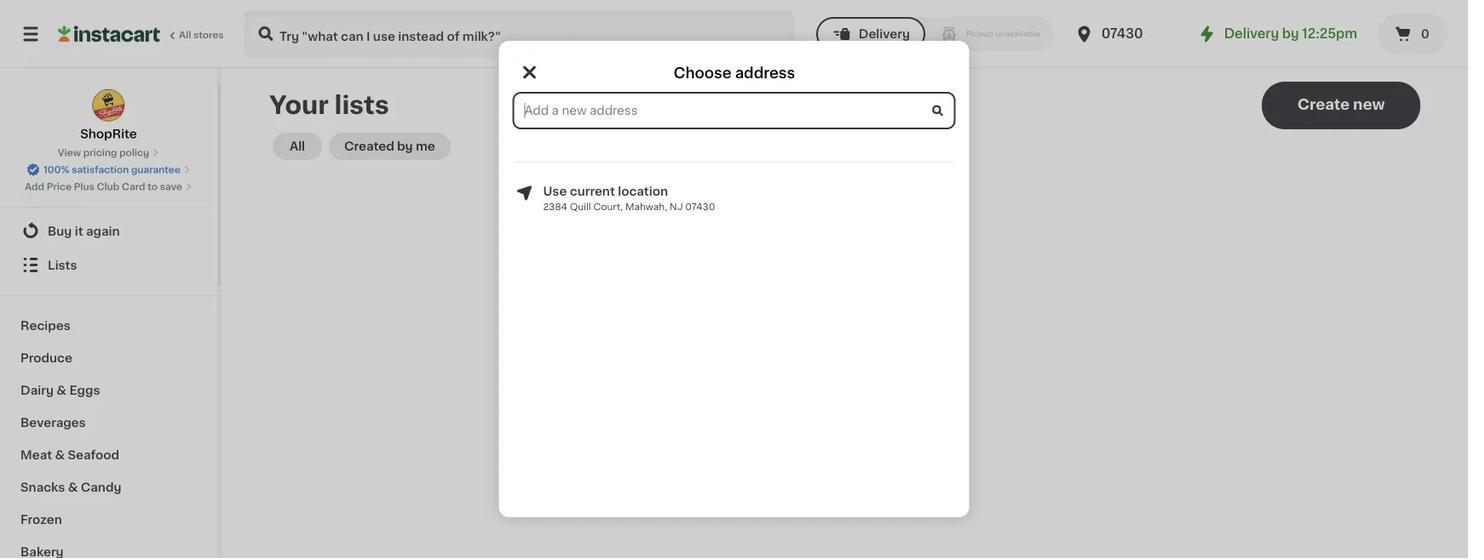 Task type: locate. For each thing, give the bounding box(es) containing it.
frozen
[[20, 514, 62, 526]]

again
[[86, 225, 120, 237]]

create new
[[1297, 98, 1385, 112]]

address
[[735, 66, 795, 81]]

bakery link
[[10, 536, 207, 559]]

add price plus club card to save link
[[25, 180, 193, 194]]

& left 'candy'
[[68, 481, 78, 493]]

club
[[97, 182, 120, 192]]

all inside button
[[290, 141, 305, 153]]

1 horizontal spatial by
[[1282, 28, 1299, 40]]

quill
[[570, 202, 591, 212]]

delivery for delivery by 12:25pm
[[1224, 28, 1279, 40]]

view pricing policy
[[58, 148, 149, 158]]

all left stores
[[179, 30, 191, 40]]

it
[[75, 225, 83, 237]]

by left 12:25pm
[[1282, 28, 1299, 40]]

stores
[[193, 30, 224, 40]]

to
[[148, 182, 158, 192]]

None search field
[[244, 10, 794, 58]]

1 horizontal spatial delivery
[[1224, 28, 1279, 40]]

0 vertical spatial 07430
[[1101, 28, 1143, 40]]

shop link
[[10, 180, 207, 214]]

service type group
[[816, 17, 1054, 51]]

meat
[[20, 449, 52, 461]]

beverages link
[[10, 406, 207, 439]]

instacart logo image
[[58, 24, 160, 44]]

0 horizontal spatial 07430
[[685, 202, 715, 212]]

delivery by 12:25pm
[[1224, 28, 1357, 40]]

& right meat
[[55, 449, 65, 461]]

07430
[[1101, 28, 1143, 40], [685, 202, 715, 212]]

2 vertical spatial &
[[68, 481, 78, 493]]

0
[[1421, 28, 1430, 40]]

view pricing policy link
[[58, 146, 159, 160]]

lists link
[[10, 248, 207, 282]]

produce
[[20, 352, 72, 364]]

& left eggs
[[56, 384, 66, 396]]

0 horizontal spatial delivery
[[859, 28, 910, 40]]

&
[[56, 384, 66, 396], [55, 449, 65, 461], [68, 481, 78, 493]]

frozen link
[[10, 504, 207, 536]]

by
[[1282, 28, 1299, 40], [397, 141, 413, 153]]

created
[[344, 141, 394, 153]]

07430 inside use current location 2384 quill court, mahwah, nj 07430
[[685, 202, 715, 212]]

delivery
[[1224, 28, 1279, 40], [859, 28, 910, 40]]

meat & seafood link
[[10, 439, 207, 471]]

1 vertical spatial 07430
[[685, 202, 715, 212]]

snacks
[[20, 481, 65, 493]]

pricing
[[83, 148, 117, 158]]

snacks & candy link
[[10, 471, 207, 504]]

by for delivery
[[1282, 28, 1299, 40]]

court,
[[593, 202, 623, 212]]

0 vertical spatial all
[[179, 30, 191, 40]]

recipes link
[[10, 309, 207, 342]]

1 vertical spatial by
[[397, 141, 413, 153]]

1 vertical spatial &
[[55, 449, 65, 461]]

dairy & eggs
[[20, 384, 100, 396]]

0 vertical spatial &
[[56, 384, 66, 396]]

0 horizontal spatial all
[[179, 30, 191, 40]]

1 horizontal spatial all
[[290, 141, 305, 153]]

1 horizontal spatial 07430
[[1101, 28, 1143, 40]]

buy it again link
[[10, 214, 207, 248]]

& inside dairy & eggs link
[[56, 384, 66, 396]]

location
[[618, 186, 668, 198]]

1 vertical spatial all
[[290, 141, 305, 153]]

100%
[[44, 165, 69, 175]]

lists
[[48, 259, 77, 271]]

dairy
[[20, 384, 54, 396]]

all button
[[273, 133, 322, 160]]

meat & seafood
[[20, 449, 119, 461]]

0 vertical spatial by
[[1282, 28, 1299, 40]]

  text field
[[514, 94, 954, 128]]

by inside "button"
[[397, 141, 413, 153]]

delivery inside button
[[859, 28, 910, 40]]

& inside 'snacks & candy' link
[[68, 481, 78, 493]]

by left "me"
[[397, 141, 413, 153]]

100% satisfaction guarantee button
[[27, 160, 191, 177]]

& inside the meat & seafood link
[[55, 449, 65, 461]]

0 horizontal spatial by
[[397, 141, 413, 153]]

all
[[179, 30, 191, 40], [290, 141, 305, 153]]

all down your
[[290, 141, 305, 153]]

100% satisfaction guarantee
[[44, 165, 181, 175]]



Task type: vqa. For each thing, say whether or not it's contained in the screenshot.
top ALL
yes



Task type: describe. For each thing, give the bounding box(es) containing it.
07430 inside 07430 popup button
[[1101, 28, 1143, 40]]

delivery by 12:25pm link
[[1197, 24, 1357, 44]]

all for all stores
[[179, 30, 191, 40]]

& for snacks
[[68, 481, 78, 493]]

recipes
[[20, 320, 71, 331]]

& for dairy
[[56, 384, 66, 396]]

mahwah,
[[625, 202, 667, 212]]

candy
[[81, 481, 121, 493]]

current
[[570, 186, 615, 198]]

create new button
[[1262, 82, 1420, 130]]

produce link
[[10, 342, 207, 374]]

created by me button
[[329, 133, 451, 160]]

guarantee
[[131, 165, 181, 175]]

& for meat
[[55, 449, 65, 461]]

your lists
[[269, 93, 389, 118]]

dairy & eggs link
[[10, 374, 207, 406]]

plus
[[74, 182, 95, 192]]

buy it again
[[48, 225, 120, 237]]

nj
[[670, 202, 683, 212]]

use
[[543, 186, 567, 198]]

use current location 2384 quill court, mahwah, nj 07430
[[543, 186, 715, 212]]

choose
[[674, 66, 732, 81]]

12:25pm
[[1302, 28, 1357, 40]]

shop
[[48, 191, 80, 203]]

buy
[[48, 225, 72, 237]]

save
[[160, 182, 182, 192]]

all stores
[[179, 30, 224, 40]]

created by me
[[344, 141, 435, 153]]

all for all
[[290, 141, 305, 153]]

eggs
[[69, 384, 100, 396]]

view
[[58, 148, 81, 158]]

choose address dialog
[[499, 41, 969, 518]]

delivery button
[[816, 17, 925, 51]]

bakery
[[20, 546, 64, 558]]

policy
[[119, 148, 149, 158]]

shoprite link
[[80, 89, 137, 143]]

card
[[122, 182, 145, 192]]

07430 button
[[1074, 10, 1176, 58]]

seafood
[[68, 449, 119, 461]]

2384
[[543, 202, 567, 212]]

satisfaction
[[72, 165, 129, 175]]

shoprite
[[80, 128, 137, 140]]

beverages
[[20, 417, 86, 429]]

search address image
[[930, 103, 945, 118]]

0 button
[[1378, 14, 1448, 55]]

your
[[269, 93, 329, 118]]

by for created
[[397, 141, 413, 153]]

create
[[1297, 98, 1350, 112]]

all stores link
[[58, 10, 225, 58]]

me
[[416, 141, 435, 153]]

delivery for delivery
[[859, 28, 910, 40]]

price
[[47, 182, 72, 192]]

add
[[25, 182, 44, 192]]

new
[[1353, 98, 1385, 112]]

  text field inside choose address dialog
[[514, 94, 954, 128]]

lists
[[335, 93, 389, 118]]

shoprite logo image
[[92, 89, 125, 122]]

choose address
[[674, 66, 795, 81]]

snacks & candy
[[20, 481, 121, 493]]

add price plus club card to save
[[25, 182, 182, 192]]



